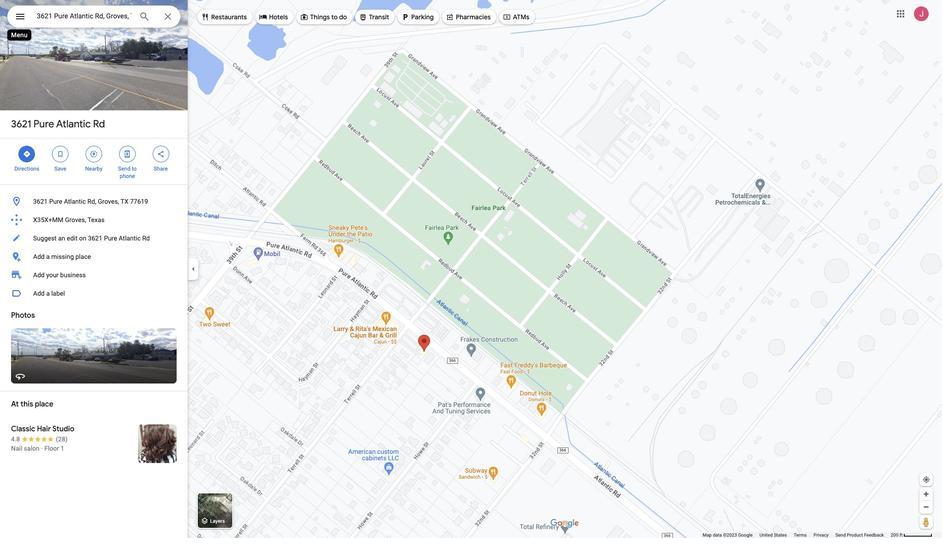 Task type: describe. For each thing, give the bounding box(es) containing it.
 restaurants
[[201, 12, 247, 22]]

3621 pure atlantic rd main content
[[0, 0, 188, 538]]

terms
[[794, 533, 807, 538]]

restaurants
[[211, 13, 247, 21]]

(28)
[[56, 436, 68, 443]]


[[259, 12, 267, 22]]


[[401, 12, 409, 22]]

united
[[760, 533, 773, 538]]

 hotels
[[259, 12, 288, 22]]

zoom in image
[[923, 491, 930, 498]]

show street view coverage image
[[920, 515, 933, 529]]


[[359, 12, 367, 22]]

layers
[[210, 519, 225, 525]]

1 vertical spatial place
[[35, 400, 53, 409]]

add a label
[[33, 290, 65, 297]]

3621 Pure Atlantic Rd, Groves, TX 77619 field
[[7, 6, 180, 28]]

a for label
[[46, 290, 50, 297]]

 things to do
[[300, 12, 347, 22]]

send product feedback
[[835, 533, 884, 538]]

none field inside 3621 pure atlantic rd, groves, tx 77619 field
[[37, 11, 132, 22]]

parking
[[411, 13, 434, 21]]

directions
[[14, 166, 39, 172]]

add for add a label
[[33, 290, 45, 297]]

floor
[[44, 445, 59, 452]]

suggest an edit on 3621 pure atlantic rd
[[33, 235, 150, 242]]

share
[[154, 166, 168, 172]]

add your business link
[[0, 266, 188, 284]]

terms button
[[794, 532, 807, 538]]

nearby
[[85, 166, 103, 172]]

classic
[[11, 425, 35, 434]]

3621 pure atlantic rd, groves, tx 77619 button
[[0, 192, 188, 211]]

suggest
[[33, 235, 57, 242]]

 search field
[[7, 6, 180, 29]]

 parking
[[401, 12, 434, 22]]

business
[[60, 271, 86, 279]]

footer inside google maps element
[[703, 532, 891, 538]]

x35x+mm groves, texas
[[33, 216, 105, 224]]


[[201, 12, 209, 22]]

product
[[847, 533, 863, 538]]

4.8 stars 28 reviews image
[[11, 435, 68, 444]]

add for add your business
[[33, 271, 45, 279]]

pure for 3621 pure atlantic rd, groves, tx 77619
[[49, 198, 62, 205]]

a for missing
[[46, 253, 50, 260]]

do
[[339, 13, 347, 21]]

3621 for 3621 pure atlantic rd, groves, tx 77619
[[33, 198, 48, 205]]

to inside send to phone
[[132, 166, 137, 172]]


[[15, 10, 26, 23]]

google account: james peterson  
(james.peterson1902@gmail.com) image
[[914, 6, 929, 21]]

200 ft button
[[891, 533, 933, 538]]


[[23, 149, 31, 159]]

groves, inside button
[[98, 198, 119, 205]]

map data ©2023 google
[[703, 533, 753, 538]]

hotels
[[269, 13, 288, 21]]

add your business
[[33, 271, 86, 279]]

collapse side panel image
[[188, 264, 198, 274]]


[[157, 149, 165, 159]]

 pharmacies
[[446, 12, 491, 22]]


[[90, 149, 98, 159]]

200
[[891, 533, 899, 538]]

hair
[[37, 425, 51, 434]]

things
[[310, 13, 330, 21]]

phone
[[120, 173, 135, 179]]

x35x+mm groves, texas button
[[0, 211, 188, 229]]

 button
[[7, 6, 33, 29]]

tx
[[121, 198, 128, 205]]


[[503, 12, 511, 22]]

0 vertical spatial rd
[[93, 118, 105, 131]]

send for send product feedback
[[835, 533, 846, 538]]

atlantic for rd,
[[64, 198, 86, 205]]

add for add a missing place
[[33, 253, 45, 260]]



Task type: locate. For each thing, give the bounding box(es) containing it.
1 vertical spatial add
[[33, 271, 45, 279]]

0 vertical spatial a
[[46, 253, 50, 260]]

1 horizontal spatial place
[[75, 253, 91, 260]]

groves,
[[98, 198, 119, 205], [65, 216, 86, 224]]

1 horizontal spatial groves,
[[98, 198, 119, 205]]

send product feedback button
[[835, 532, 884, 538]]

texas
[[88, 216, 105, 224]]

an
[[58, 235, 65, 242]]

pharmacies
[[456, 13, 491, 21]]

rd,
[[87, 198, 96, 205]]

1 horizontal spatial rd
[[142, 235, 150, 242]]

at
[[11, 400, 19, 409]]

place down "on"
[[75, 253, 91, 260]]

to up phone
[[132, 166, 137, 172]]

to inside  things to do
[[331, 13, 338, 21]]

1 horizontal spatial 3621
[[33, 198, 48, 205]]

0 vertical spatial groves,
[[98, 198, 119, 205]]

classic hair studio
[[11, 425, 74, 434]]

pure inside button
[[49, 198, 62, 205]]

1 vertical spatial groves,
[[65, 216, 86, 224]]

0 vertical spatial pure
[[34, 118, 54, 131]]

a
[[46, 253, 50, 260], [46, 290, 50, 297]]

1
[[61, 445, 64, 452]]

2 vertical spatial add
[[33, 290, 45, 297]]

salon
[[24, 445, 39, 452]]

suggest an edit on 3621 pure atlantic rd button
[[0, 229, 188, 248]]

send inside send to phone
[[118, 166, 130, 172]]

at this place
[[11, 400, 53, 409]]

send for send to phone
[[118, 166, 130, 172]]

map
[[703, 533, 712, 538]]

x35x+mm
[[33, 216, 63, 224]]

0 horizontal spatial groves,
[[65, 216, 86, 224]]

None field
[[37, 11, 132, 22]]

2 horizontal spatial 3621
[[88, 235, 102, 242]]

show your location image
[[922, 476, 931, 484]]

ft
[[900, 533, 903, 538]]

pure
[[34, 118, 54, 131], [49, 198, 62, 205], [104, 235, 117, 242]]

place inside button
[[75, 253, 91, 260]]

 atms
[[503, 12, 529, 22]]

google maps element
[[0, 0, 942, 538]]

privacy
[[814, 533, 829, 538]]

actions for 3621 pure atlantic rd region
[[0, 138, 188, 184]]

add
[[33, 253, 45, 260], [33, 271, 45, 279], [33, 290, 45, 297]]

0 horizontal spatial place
[[35, 400, 53, 409]]

3621
[[11, 118, 31, 131], [33, 198, 48, 205], [88, 235, 102, 242]]

atlantic
[[56, 118, 91, 131], [64, 198, 86, 205], [119, 235, 141, 242]]

1 add from the top
[[33, 253, 45, 260]]

1 horizontal spatial send
[[835, 533, 846, 538]]

©2023
[[723, 533, 737, 538]]

photos
[[11, 311, 35, 320]]


[[56, 149, 64, 159]]

add left label
[[33, 290, 45, 297]]

4.8
[[11, 436, 20, 443]]

0 vertical spatial to
[[331, 13, 338, 21]]


[[446, 12, 454, 22]]

atlantic inside the 3621 pure atlantic rd, groves, tx 77619 button
[[64, 198, 86, 205]]

atms
[[513, 13, 529, 21]]

3621 pure atlantic rd, groves, tx 77619
[[33, 198, 148, 205]]

on
[[79, 235, 86, 242]]

zoom out image
[[923, 504, 930, 511]]

a left missing
[[46, 253, 50, 260]]

place
[[75, 253, 91, 260], [35, 400, 53, 409]]

0 vertical spatial atlantic
[[56, 118, 91, 131]]

0 horizontal spatial to
[[132, 166, 137, 172]]

groves, left 'tx'
[[98, 198, 119, 205]]

0 horizontal spatial rd
[[93, 118, 105, 131]]

send up phone
[[118, 166, 130, 172]]

edit
[[67, 235, 78, 242]]

1 horizontal spatial to
[[331, 13, 338, 21]]

3621 inside "button"
[[88, 235, 102, 242]]

groves, up edit
[[65, 216, 86, 224]]

1 vertical spatial pure
[[49, 198, 62, 205]]

2 add from the top
[[33, 271, 45, 279]]

3621 right "on"
[[88, 235, 102, 242]]

send inside 'button'
[[835, 533, 846, 538]]

77619
[[130, 198, 148, 205]]

transit
[[369, 13, 389, 21]]

0 horizontal spatial send
[[118, 166, 130, 172]]

your
[[46, 271, 59, 279]]

rd inside "button"
[[142, 235, 150, 242]]


[[300, 12, 308, 22]]

3621 up x35x+mm
[[33, 198, 48, 205]]

feedback
[[864, 533, 884, 538]]

privacy button
[[814, 532, 829, 538]]

0 vertical spatial place
[[75, 253, 91, 260]]

a left label
[[46, 290, 50, 297]]

atlantic down 'tx'
[[119, 235, 141, 242]]

groves, inside button
[[65, 216, 86, 224]]

1 a from the top
[[46, 253, 50, 260]]

1 vertical spatial send
[[835, 533, 846, 538]]

footer
[[703, 532, 891, 538]]

send to phone
[[118, 166, 137, 179]]

3621 inside button
[[33, 198, 48, 205]]

0 vertical spatial send
[[118, 166, 130, 172]]

missing
[[51, 253, 74, 260]]

0 vertical spatial 3621
[[11, 118, 31, 131]]

2 a from the top
[[46, 290, 50, 297]]


[[123, 149, 131, 159]]

rd down the 77619
[[142, 235, 150, 242]]

to
[[331, 13, 338, 21], [132, 166, 137, 172]]

nail
[[11, 445, 22, 452]]

1 vertical spatial atlantic
[[64, 198, 86, 205]]

data
[[713, 533, 722, 538]]

united states button
[[760, 532, 787, 538]]

200 ft
[[891, 533, 903, 538]]

studio
[[52, 425, 74, 434]]

2 vertical spatial pure
[[104, 235, 117, 242]]

united states
[[760, 533, 787, 538]]

rd up 
[[93, 118, 105, 131]]

nail salon · floor 1
[[11, 445, 64, 452]]

send left product
[[835, 533, 846, 538]]

 transit
[[359, 12, 389, 22]]

3621 for 3621 pure atlantic rd
[[11, 118, 31, 131]]

0 vertical spatial add
[[33, 253, 45, 260]]

atlantic up 
[[56, 118, 91, 131]]

add a missing place button
[[0, 248, 188, 266]]

1 vertical spatial rd
[[142, 235, 150, 242]]

atlantic for rd
[[56, 118, 91, 131]]

pure for 3621 pure atlantic rd
[[34, 118, 54, 131]]

2 vertical spatial 3621
[[88, 235, 102, 242]]

label
[[51, 290, 65, 297]]

rd
[[93, 118, 105, 131], [142, 235, 150, 242]]

place right this on the bottom of the page
[[35, 400, 53, 409]]

this
[[21, 400, 33, 409]]

atlantic inside suggest an edit on 3621 pure atlantic rd "button"
[[119, 235, 141, 242]]

footer containing map data ©2023 google
[[703, 532, 891, 538]]

to left do
[[331, 13, 338, 21]]

0 horizontal spatial 3621
[[11, 118, 31, 131]]

atlantic left the rd,
[[64, 198, 86, 205]]

1 vertical spatial a
[[46, 290, 50, 297]]

1 vertical spatial to
[[132, 166, 137, 172]]

save
[[54, 166, 66, 172]]

1 vertical spatial 3621
[[33, 198, 48, 205]]

add a missing place
[[33, 253, 91, 260]]

add a label button
[[0, 284, 188, 303]]

google
[[738, 533, 753, 538]]

states
[[774, 533, 787, 538]]

·
[[41, 445, 43, 452]]

3621 up ""
[[11, 118, 31, 131]]

2 vertical spatial atlantic
[[119, 235, 141, 242]]

add down suggest
[[33, 253, 45, 260]]

add left your
[[33, 271, 45, 279]]

pure inside "button"
[[104, 235, 117, 242]]

3 add from the top
[[33, 290, 45, 297]]

3621 pure atlantic rd
[[11, 118, 105, 131]]



Task type: vqa. For each thing, say whether or not it's contained in the screenshot.


